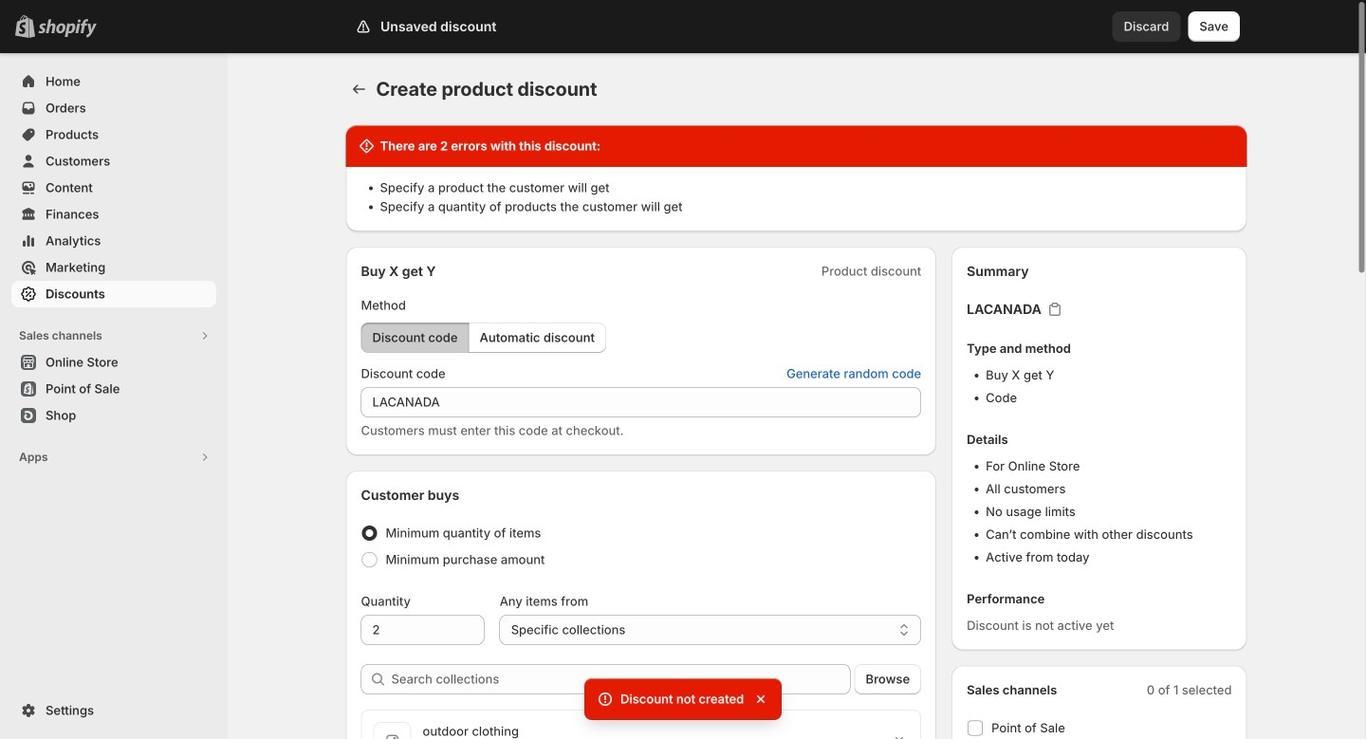Task type: describe. For each thing, give the bounding box(es) containing it.
Search collections text field
[[391, 664, 851, 695]]



Task type: locate. For each thing, give the bounding box(es) containing it.
None text field
[[361, 387, 921, 417], [361, 615, 485, 645], [361, 387, 921, 417], [361, 615, 485, 645]]

shopify image
[[38, 19, 97, 38]]



Task type: vqa. For each thing, say whether or not it's contained in the screenshot.
the Inventory
no



